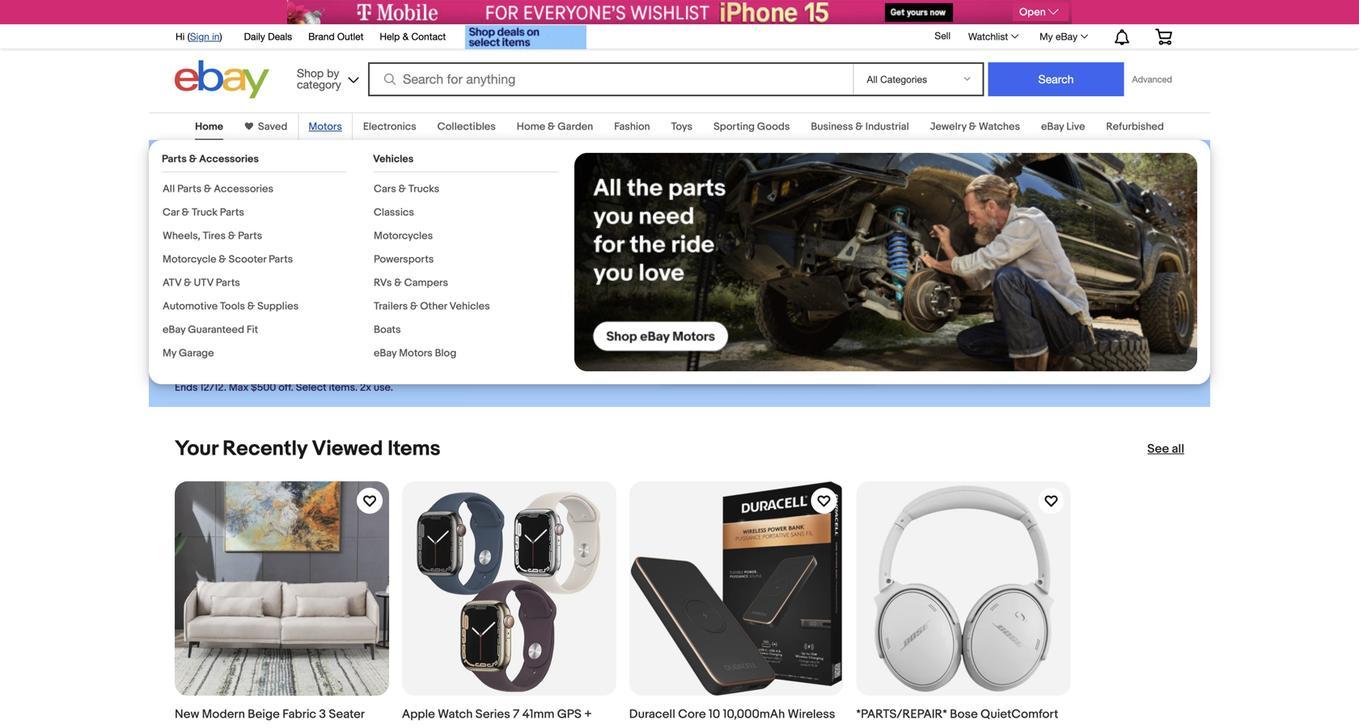 Task type: vqa. For each thing, say whether or not it's contained in the screenshot.
time
yes



Task type: describe. For each thing, give the bounding box(es) containing it.
fashion
[[614, 121, 650, 133]]

ebay for ebay live
[[1041, 121, 1064, 133]]

motorcycle
[[163, 253, 216, 266]]

jewelry & watches link
[[930, 121, 1020, 133]]

viewed
[[312, 436, 383, 462]]

shop by category
[[297, 66, 341, 91]]

parts & accessories
[[162, 153, 259, 165]]

in inside account navigation
[[212, 31, 220, 42]]

sofa
[[175, 723, 200, 724]]

toys
[[671, 121, 693, 133]]

help & contact link
[[380, 28, 446, 46]]

ends
[[175, 382, 198, 394]]

truck
[[192, 206, 218, 219]]

toys link
[[671, 121, 693, 133]]

collectibles link
[[437, 121, 496, 133]]

classics
[[374, 206, 414, 219]]

atv
[[163, 277, 181, 289]]

for
[[348, 235, 366, 253]]

live
[[1066, 121, 1085, 133]]

watchlist link
[[959, 27, 1026, 46]]

beige
[[248, 707, 280, 722]]

& for jewelry & watches
[[969, 121, 977, 133]]

*parts/repair* bose quietcomfort 45 noise cancelling headphon
[[856, 707, 1058, 724]]

wrap
[[322, 153, 391, 191]]

15% off to wrap up the season main content
[[0, 103, 1359, 724]]

shop
[[297, 66, 324, 80]]

saved link
[[253, 121, 288, 133]]

apple
[[402, 707, 435, 722]]

& for cars & trucks
[[399, 183, 406, 195]]

items
[[388, 436, 441, 462]]

guaranteed
[[188, 324, 244, 336]]

7
[[513, 707, 520, 722]]

shop by category banner
[[167, 20, 1184, 103]]

duracell core 10 10,000mah wireless power bank portable charger link
[[629, 481, 844, 724]]

fabric
[[282, 707, 316, 722]]

$500
[[251, 382, 276, 394]]

ebay guaranteed fit
[[163, 324, 258, 336]]

business & industrial link
[[811, 121, 909, 133]]

& for trailers & other vehicles
[[410, 300, 418, 313]]

​​shop
[[175, 235, 209, 253]]

sell link
[[927, 30, 958, 41]]

wheels,
[[163, 230, 200, 242]]

home & garden link
[[517, 121, 593, 133]]

ebay inside account navigation
[[1056, 31, 1078, 42]]

atv & utv parts link
[[163, 277, 240, 289]]

advanced link
[[1124, 63, 1180, 95]]

sporting goods
[[714, 121, 790, 133]]

select
[[296, 382, 327, 394]]

0 horizontal spatial vehicles
[[373, 153, 414, 165]]

& for rvs & campers
[[394, 277, 402, 289]]

good
[[577, 723, 609, 724]]

atv & utv parts
[[163, 277, 240, 289]]

charger
[[745, 723, 790, 724]]

off.
[[278, 382, 294, 394]]

fit
[[247, 324, 258, 336]]

home for home
[[195, 121, 223, 133]]

trucks
[[408, 183, 439, 195]]

help & contact
[[380, 31, 446, 42]]

garden
[[558, 121, 593, 133]]

collectibles
[[437, 121, 496, 133]]

gifts
[[266, 235, 297, 253]]

recently
[[223, 436, 307, 462]]

motorcycle & scooter parts
[[163, 253, 293, 266]]

45
[[856, 723, 871, 724]]

& right tires at left
[[228, 230, 236, 242]]

0 vertical spatial the
[[175, 191, 221, 228]]

daily deals link
[[244, 28, 292, 46]]

items.
[[329, 382, 358, 394]]

home & garden
[[517, 121, 593, 133]]

office
[[278, 723, 313, 724]]

apple watch series 7 41mm gps + cellular - stainless steel case - good link
[[402, 481, 616, 724]]

ends 12/12. max $500 off. select items. 2x use.
[[175, 382, 393, 394]]

*parts/repair*
[[856, 707, 947, 722]]

boats link
[[374, 324, 401, 336]]

use.
[[374, 382, 393, 394]]

home inside new modern beige fabric 3 seater sofa couch home office living roo
[[242, 723, 275, 724]]

your shopping cart image
[[1154, 29, 1173, 45]]

& for parts & accessories
[[189, 153, 197, 165]]

help
[[380, 31, 400, 42]]

motors inside the vehicles element
[[399, 347, 433, 360]]

none submit inside shop by category banner
[[988, 62, 1124, 96]]

home for home & garden
[[517, 121, 545, 133]]

motorcycles
[[374, 230, 433, 242]]

sporting goods link
[[714, 121, 790, 133]]

rvs
[[374, 277, 392, 289]]

parts for utv
[[216, 277, 240, 289]]

category
[[297, 78, 341, 91]]

watchlist
[[968, 31, 1008, 42]]

parts for truck
[[220, 206, 244, 219]]

advertisement region
[[287, 0, 1072, 24]]

car
[[163, 206, 179, 219]]

cars & trucks
[[374, 183, 439, 195]]

cancelling
[[909, 723, 969, 724]]



Task type: locate. For each thing, give the bounding box(es) containing it.
get the coupon
[[189, 300, 292, 317]]

cars
[[374, 183, 396, 195]]

steel
[[507, 723, 535, 724]]

parts & accessories element
[[162, 153, 347, 371]]

2 horizontal spatial home
[[517, 121, 545, 133]]

& for motorcycle & scooter parts
[[219, 253, 226, 266]]

1 horizontal spatial home
[[242, 723, 275, 724]]

to
[[286, 153, 315, 191]]

& right tools
[[247, 300, 255, 313]]

ebay for ebay motors blog
[[374, 347, 397, 360]]

- down watch in the left of the page
[[447, 723, 452, 724]]

& up all parts & accessories at the left of the page
[[189, 153, 197, 165]]

tools
[[220, 300, 245, 313]]

in left time
[[300, 235, 312, 253]]

brand
[[308, 31, 335, 42]]

parts down all parts & accessories at the left of the page
[[220, 206, 244, 219]]

core
[[678, 707, 706, 722]]

see all
[[1148, 442, 1184, 456]]

your
[[175, 436, 218, 462]]

portable
[[695, 723, 742, 724]]

15%
[[175, 153, 233, 191]]

(
[[187, 31, 190, 42]]

fashion link
[[614, 121, 650, 133]]

my garage
[[163, 347, 214, 360]]

powersports link
[[374, 253, 434, 266]]

utv
[[194, 277, 213, 289]]

1 horizontal spatial -
[[570, 723, 575, 724]]

& for business & industrial
[[856, 121, 863, 133]]

home up parts & accessories
[[195, 121, 223, 133]]

Search for anything text field
[[371, 64, 850, 95]]

home down 'beige'
[[242, 723, 275, 724]]

motorcycles link
[[374, 230, 433, 242]]

0 vertical spatial in
[[212, 31, 220, 42]]

ebay inside parts & accessories element
[[163, 324, 186, 336]]

10,000mah
[[723, 707, 785, 722]]

up
[[398, 153, 435, 191]]

new modern beige fabric 3 seater sofa couch home office living roo
[[175, 707, 383, 724]]

max
[[229, 382, 249, 394]]

vehicles element
[[373, 153, 558, 371]]

account navigation
[[167, 20, 1184, 51]]

scooter
[[229, 253, 266, 266]]

classics link
[[374, 206, 414, 219]]

12/12.
[[200, 382, 226, 394]]

supplies
[[257, 300, 299, 313]]

1 vertical spatial in
[[300, 235, 312, 253]]

& right cars
[[399, 183, 406, 195]]

rvs & campers
[[374, 277, 448, 289]]

sign
[[190, 31, 209, 42]]

hi
[[176, 31, 185, 42]]

ebay up my garage "link"
[[163, 324, 186, 336]]

your recently viewed items
[[175, 436, 441, 462]]

parts down 'motorcycle & scooter parts' link at top
[[216, 277, 240, 289]]

accessories
[[199, 153, 259, 165], [214, 183, 273, 195]]

1 horizontal spatial my
[[1040, 31, 1053, 42]]

my down open button
[[1040, 31, 1053, 42]]

open button
[[1013, 3, 1069, 21]]

all parts & accessories link
[[163, 183, 273, 195]]

1 vertical spatial my
[[163, 347, 176, 360]]

1 vertical spatial motors
[[399, 347, 433, 360]]

wheels, tires & parts link
[[163, 230, 262, 242]]

campers
[[404, 277, 448, 289]]

& for help & contact
[[403, 31, 409, 42]]

home left garden
[[517, 121, 545, 133]]

motorcycle & scooter parts link
[[163, 253, 293, 266]]

1 vertical spatial accessories
[[214, 183, 273, 195]]

advanced
[[1132, 74, 1172, 85]]

ebay for ebay guaranteed fit
[[163, 324, 186, 336]]

in inside the 15% off to wrap up the season ​​shop perfect gifts in time for the holidays.
[[300, 235, 312, 253]]

& right atv
[[184, 277, 191, 289]]

)
[[220, 31, 222, 42]]

& for car & truck parts
[[182, 206, 189, 219]]

time
[[315, 235, 345, 253]]

get
[[189, 300, 214, 317]]

automotive
[[163, 300, 218, 313]]

0 horizontal spatial my
[[163, 347, 176, 360]]

ebay live
[[1041, 121, 1085, 133]]

tires
[[203, 230, 226, 242]]

motors link
[[309, 121, 342, 133]]

trailers
[[374, 300, 408, 313]]

all parts & accessories
[[163, 183, 273, 195]]

perfect
[[213, 235, 263, 253]]

1 vertical spatial vehicles
[[449, 300, 490, 313]]

& for home & garden
[[548, 121, 555, 133]]

1 horizontal spatial in
[[300, 235, 312, 253]]

contact
[[411, 31, 446, 42]]

shop by category button
[[290, 60, 362, 95]]

parts for scooter
[[269, 253, 293, 266]]

bank
[[666, 723, 693, 724]]

1 horizontal spatial vehicles
[[449, 300, 490, 313]]

open
[[1019, 6, 1046, 18]]

vehicles right other
[[449, 300, 490, 313]]

refurbished
[[1106, 121, 1164, 133]]

0 horizontal spatial -
[[447, 723, 452, 724]]

sell
[[935, 30, 951, 41]]

duracell core 10 10,000mah wireless power bank portable charger
[[629, 707, 835, 724]]

& right car at the left top of page
[[182, 206, 189, 219]]

motors down category
[[309, 121, 342, 133]]

saved
[[258, 121, 288, 133]]

*parts/repair* bose quietcomfort 45 noise cancelling headphon link
[[856, 481, 1071, 724]]

a person in a gray shirt and navy blue jeans is sitting below a black car that's lifted slightly above him, and is working on the wheel area with the tire removed. there are plants and grass in the background. image
[[574, 153, 1197, 371]]

ebay motors blog link
[[374, 347, 456, 360]]

0 horizontal spatial in
[[212, 31, 220, 42]]

my ebay
[[1040, 31, 1078, 42]]

wireless
[[788, 707, 835, 722]]

all
[[163, 183, 175, 195]]

off
[[240, 153, 279, 191]]

parts down gifts
[[269, 253, 293, 266]]

& inside account navigation
[[403, 31, 409, 42]]

& right the business
[[856, 121, 863, 133]]

& for atv & utv parts
[[184, 277, 191, 289]]

ebay left live
[[1041, 121, 1064, 133]]

coupon
[[240, 300, 289, 317]]

10
[[709, 707, 720, 722]]

& up truck
[[204, 183, 211, 195]]

electronics link
[[363, 121, 416, 133]]

brand outlet link
[[308, 28, 364, 46]]

motors left blog
[[399, 347, 433, 360]]

parts
[[162, 153, 187, 165], [177, 183, 202, 195], [220, 206, 244, 219], [238, 230, 262, 242], [269, 253, 293, 266], [216, 277, 240, 289]]

cellular
[[402, 723, 444, 724]]

0 horizontal spatial motors
[[309, 121, 342, 133]]

case
[[538, 723, 567, 724]]

& right rvs
[[394, 277, 402, 289]]

in right "sign"
[[212, 31, 220, 42]]

1 horizontal spatial motors
[[399, 347, 433, 360]]

my for my ebay
[[1040, 31, 1053, 42]]

gps
[[557, 707, 582, 722]]

2 vertical spatial the
[[217, 300, 237, 317]]

ebay inside the vehicles element
[[374, 347, 397, 360]]

get an extra 15% off image
[[465, 25, 587, 49]]

rvs & campers link
[[374, 277, 448, 289]]

& down perfect
[[219, 253, 226, 266]]

my garage link
[[163, 347, 214, 360]]

trailers & other vehicles link
[[374, 300, 490, 313]]

ebay down boats
[[374, 347, 397, 360]]

my inside parts & accessories element
[[163, 347, 176, 360]]

parts up scooter
[[238, 230, 262, 242]]

0 vertical spatial accessories
[[199, 153, 259, 165]]

parts right all
[[177, 183, 202, 195]]

None submit
[[988, 62, 1124, 96]]

- down gps at the bottom left of page
[[570, 723, 575, 724]]

sporting
[[714, 121, 755, 133]]

1 - from the left
[[447, 723, 452, 724]]

& left other
[[410, 300, 418, 313]]

industrial
[[865, 121, 909, 133]]

parts up all
[[162, 153, 187, 165]]

& right jewelry
[[969, 121, 977, 133]]

parts for &
[[238, 230, 262, 242]]

home
[[195, 121, 223, 133], [517, 121, 545, 133], [242, 723, 275, 724]]

2 - from the left
[[570, 723, 575, 724]]

0 vertical spatial motors
[[309, 121, 342, 133]]

vehicles up cars
[[373, 153, 414, 165]]

1 vertical spatial the
[[369, 235, 391, 253]]

couch
[[202, 723, 239, 724]]

apple watch series 7 41mm gps + cellular - stainless steel case - good
[[402, 707, 609, 724]]

& right "help"
[[403, 31, 409, 42]]

0 horizontal spatial home
[[195, 121, 223, 133]]

0 vertical spatial vehicles
[[373, 153, 414, 165]]

living
[[316, 723, 348, 724]]

my inside my ebay link
[[1040, 31, 1053, 42]]

0 vertical spatial my
[[1040, 31, 1053, 42]]

my for my garage
[[163, 347, 176, 360]]

garage
[[179, 347, 214, 360]]

my left garage
[[163, 347, 176, 360]]

& left garden
[[548, 121, 555, 133]]

sign in link
[[190, 31, 220, 42]]

ebay down open button
[[1056, 31, 1078, 42]]

wheels, tires & parts
[[163, 230, 262, 242]]



